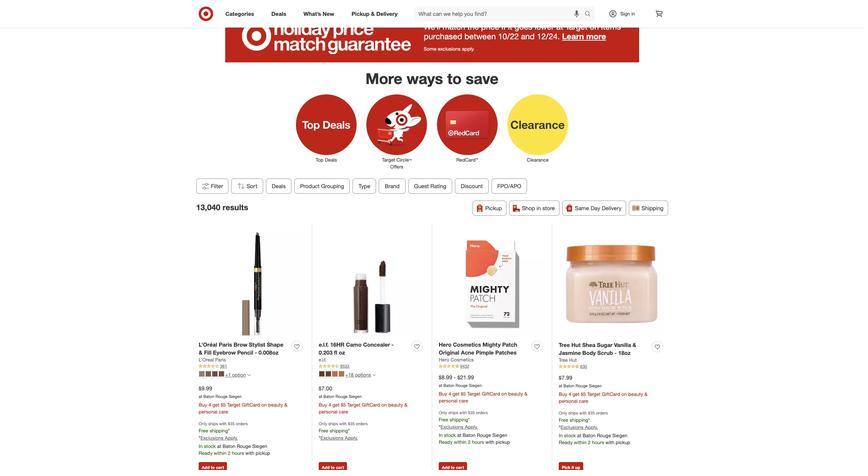 Task type: locate. For each thing, give the bounding box(es) containing it.
1 horizontal spatial hours
[[472, 440, 484, 446]]

exclusions apply. link for $7.99
[[561, 425, 598, 431]]

giftcard inside $8.99 - $21.99 at baton rouge siegen buy 4 get $5 target giftcard on beauty & personal care
[[482, 391, 500, 397]]

in for $7.99
[[559, 433, 563, 439]]

ready for $7.99
[[559, 440, 573, 446]]

3 add to cart from the left
[[442, 465, 464, 471]]

$5 up only ships with $35 orders free shipping * * exclusions apply.
[[341, 402, 346, 408]]

target inside $7.99 at baton rouge siegen buy 4 get $5 target giftcard on beauty & personal care
[[587, 392, 601, 398]]

at inside we'll match the price if it goes lower at target on items purchased between 10/22 and 12/24.
[[556, 22, 563, 32]]

care inside $8.99 - $21.99 at baton rouge siegen buy 4 get $5 target giftcard on beauty & personal care
[[459, 398, 468, 404]]

1 horizontal spatial pickup
[[496, 440, 510, 446]]

1 horizontal spatial cart
[[336, 465, 344, 471]]

patch
[[502, 342, 517, 348]]

giftcard inside $7.00 at baton rouge siegen buy 4 get $5 target giftcard on beauty & personal care
[[362, 402, 380, 408]]

hut up jasmine
[[572, 342, 581, 349]]

deals link
[[266, 6, 295, 21]]

target up offers
[[382, 157, 395, 163]]

$35 for $7.00
[[348, 422, 355, 427]]

$5 inside $8.99 - $21.99 at baton rouge siegen buy 4 get $5 target giftcard on beauty & personal care
[[461, 391, 466, 397]]

2 horizontal spatial only ships with $35 orders free shipping * * exclusions apply. in stock at  baton rouge siegen ready within 2 hours with pickup
[[559, 411, 630, 446]]

2 add to cart from the left
[[322, 465, 344, 471]]

exclusions inside only ships with $35 orders free shipping * * exclusions apply.
[[321, 436, 344, 441]]

paris up 361
[[215, 357, 226, 363]]

orders for $9.99
[[236, 422, 248, 427]]

beauty inside $9.99 at baton rouge siegen buy 4 get $5 target giftcard on beauty & personal care
[[268, 402, 283, 408]]

beauty inside $7.00 at baton rouge siegen buy 4 get $5 target giftcard on beauty & personal care
[[388, 402, 403, 408]]

1 horizontal spatial pickup
[[485, 205, 502, 212]]

get for l'oréal paris brow stylist shape & fill eyebrow pencil - 0.008oz
[[213, 402, 219, 408]]

exclusions for $8.99
[[441, 424, 464, 430]]

2 horizontal spatial within
[[574, 440, 587, 446]]

to
[[447, 69, 462, 88], [211, 465, 215, 471], [331, 465, 335, 471], [451, 465, 455, 471]]

0 horizontal spatial cart
[[216, 465, 224, 471]]

tree for tree hut
[[559, 358, 568, 363]]

cosmetics up 9432
[[451, 357, 474, 363]]

0 horizontal spatial in
[[199, 444, 203, 450]]

hut for tree hut
[[569, 358, 577, 363]]

$9.99 at baton rouge siegen buy 4 get $5 target giftcard on beauty & personal care
[[199, 385, 287, 415]]

1 tree from the top
[[559, 342, 570, 349]]

giftcard down all colors + 18 more colors icon
[[362, 402, 380, 408]]

1 add from the left
[[202, 465, 210, 471]]

& inside $7.00 at baton rouge siegen buy 4 get $5 target giftcard on beauty & personal care
[[404, 402, 408, 408]]

stock
[[444, 433, 456, 439], [564, 433, 576, 439], [204, 444, 216, 450]]

deals
[[271, 10, 286, 17], [325, 157, 337, 163], [272, 183, 286, 190]]

sugar
[[597, 342, 613, 349]]

hut inside the tree hut shea sugar vanilla & jasmine body scrub - 18oz
[[572, 342, 581, 349]]

0 horizontal spatial pickup
[[256, 451, 270, 457]]

4 inside $7.00 at baton rouge siegen buy 4 get $5 target giftcard on beauty & personal care
[[329, 402, 331, 408]]

it right if
[[508, 22, 512, 32]]

400 blonde image
[[199, 372, 205, 377]]

0 vertical spatial it
[[508, 22, 512, 32]]

pickup inside button
[[485, 205, 502, 212]]

1 horizontal spatial in
[[439, 433, 443, 439]]

- right "concealer"
[[392, 342, 394, 348]]

2 vertical spatial deals
[[272, 183, 286, 190]]

orders for $8.99 - $21.99
[[476, 411, 488, 416]]

0 vertical spatial tree
[[559, 342, 570, 349]]

add to cart for $9.99
[[202, 465, 224, 471]]

2 add to cart button from the left
[[319, 463, 347, 471]]

0 horizontal spatial delivery
[[376, 10, 398, 17]]

0 vertical spatial cosmetics
[[453, 342, 481, 348]]

1 vertical spatial deals
[[325, 157, 337, 163]]

1 horizontal spatial 2
[[468, 440, 471, 446]]

eyebrow
[[213, 349, 236, 356]]

personal down $9.99
[[199, 409, 218, 415]]

offers
[[390, 164, 403, 170]]

target inside $8.99 - $21.99 at baton rouge siegen buy 4 get $5 target giftcard on beauty & personal care
[[467, 391, 481, 397]]

paris inside l'oréal paris brow stylist shape & fill eyebrow pencil - 0.008oz
[[219, 342, 232, 348]]

care for tree hut shea sugar vanilla & jasmine body scrub - 18oz
[[579, 399, 588, 404]]

care for l'oréal paris brow stylist shape & fill eyebrow pencil - 0.008oz
[[219, 409, 228, 415]]

top deals
[[316, 157, 337, 163]]

buy inside $9.99 at baton rouge siegen buy 4 get $5 target giftcard on beauty & personal care
[[199, 402, 207, 408]]

ready for $9.99
[[199, 451, 213, 457]]

- inside l'oréal paris brow stylist shape & fill eyebrow pencil - 0.008oz
[[255, 349, 257, 356]]

2 cart from the left
[[336, 465, 344, 471]]

$9.99
[[199, 385, 212, 392]]

hero cosmetics mighty patch original acne pimple patches image
[[439, 231, 545, 337], [439, 231, 545, 337]]

add
[[202, 465, 210, 471], [322, 465, 330, 471], [442, 465, 450, 471]]

1 horizontal spatial add to cart button
[[319, 463, 347, 471]]

0 horizontal spatial in
[[537, 205, 541, 212]]

361
[[220, 364, 227, 369]]

categories link
[[220, 6, 263, 21]]

at
[[556, 22, 563, 32], [439, 383, 442, 389], [559, 384, 562, 389], [199, 395, 202, 400], [319, 395, 322, 400], [457, 433, 461, 439], [577, 433, 582, 439], [217, 444, 221, 450]]

2 horizontal spatial 2
[[588, 440, 591, 446]]

ships inside only ships with $35 orders free shipping * * exclusions apply.
[[328, 422, 338, 427]]

giftcard inside $7.99 at baton rouge siegen buy 4 get $5 target giftcard on beauty & personal care
[[602, 392, 620, 398]]

price
[[481, 22, 499, 32]]

$5 for tree hut shea sugar vanilla & jasmine body scrub - 18oz
[[581, 392, 586, 398]]

if
[[502, 22, 506, 32]]

hero
[[439, 342, 452, 348], [439, 357, 449, 363]]

rich cocoa image
[[319, 372, 325, 377]]

delivery inside button
[[602, 205, 622, 212]]

beauty for e.l.f. 16hr camo concealer - 0.203 fl oz
[[388, 402, 403, 408]]

ships for $7.99
[[569, 411, 578, 416]]

on inside $7.99 at baton rouge siegen buy 4 get $5 target giftcard on beauty & personal care
[[622, 392, 627, 398]]

camo
[[346, 342, 362, 348]]

all colors + 18 more colors element
[[372, 373, 376, 377]]

l'oréal paris brow stylist shape & fill eyebrow pencil - 0.008oz image
[[199, 231, 305, 337], [199, 231, 305, 337]]

2 hero from the top
[[439, 357, 449, 363]]

$5 inside $9.99 at baton rouge siegen buy 4 get $5 target giftcard on beauty & personal care
[[221, 402, 226, 408]]

on inside $7.00 at baton rouge siegen buy 4 get $5 target giftcard on beauty & personal care
[[381, 402, 387, 408]]

we'll match the price if it goes lower at target on items purchased between 10/22 and 12/24.
[[424, 22, 621, 42]]

e.l.f. up 0.203
[[319, 342, 329, 348]]

beauty inside $7.99 at baton rouge siegen buy 4 get $5 target giftcard on beauty & personal care
[[628, 392, 643, 398]]

0 vertical spatial e.l.f.
[[319, 342, 329, 348]]

product grouping
[[300, 183, 344, 190]]

within for $8.99
[[454, 440, 467, 446]]

pickup for $8.99 - $21.99
[[496, 440, 510, 446]]

$5 down +1 option dropdown button
[[221, 402, 226, 408]]

2 for $7.99
[[588, 440, 591, 446]]

1 cart from the left
[[216, 465, 224, 471]]

What can we help you find? suggestions appear below search field
[[415, 6, 586, 21]]

target for we'll match the price if it goes lower at target on items purchased between 10/22 and 12/24.
[[566, 22, 588, 32]]

1 horizontal spatial ready
[[439, 440, 453, 446]]

giftcard down 9432 link
[[482, 391, 500, 397]]

target down $21.99
[[467, 391, 481, 397]]

target down search
[[566, 22, 588, 32]]

learn more
[[562, 32, 606, 42]]

2 e.l.f. from the top
[[319, 357, 326, 363]]

2 horizontal spatial pickup
[[616, 440, 630, 446]]

pickup button
[[473, 201, 507, 216]]

buy down $8.99
[[439, 391, 447, 397]]

it inside we'll match the price if it goes lower at target on items purchased between 10/22 and 12/24.
[[508, 22, 512, 32]]

brand
[[385, 183, 400, 190]]

shipping for $7.99
[[570, 418, 588, 423]]

personal for tree hut shea sugar vanilla & jasmine body scrub - 18oz
[[559, 399, 578, 404]]

cosmetics for hero cosmetics
[[451, 357, 474, 363]]

0 horizontal spatial within
[[214, 451, 227, 457]]

$35 down $7.00 at baton rouge siegen buy 4 get $5 target giftcard on beauty & personal care
[[348, 422, 355, 427]]

delivery
[[376, 10, 398, 17], [602, 205, 622, 212]]

orders down $9.99 at baton rouge siegen buy 4 get $5 target giftcard on beauty & personal care at the bottom
[[236, 422, 248, 427]]

+1
[[225, 372, 231, 378]]

baton
[[444, 383, 455, 389], [564, 384, 575, 389], [203, 395, 214, 400], [323, 395, 335, 400], [463, 433, 476, 439], [583, 433, 596, 439], [223, 444, 235, 450]]

paris
[[219, 342, 232, 348], [215, 357, 226, 363]]

4 inside $9.99 at baton rouge siegen buy 4 get $5 target giftcard on beauty & personal care
[[208, 402, 211, 408]]

1 vertical spatial in
[[537, 205, 541, 212]]

1 horizontal spatial delivery
[[602, 205, 622, 212]]

in right sign
[[632, 11, 635, 17]]

buy inside $7.00 at baton rouge siegen buy 4 get $5 target giftcard on beauty & personal care
[[319, 402, 327, 408]]

1 horizontal spatial it
[[572, 465, 574, 471]]

ready for $8.99
[[439, 440, 453, 446]]

9533
[[340, 364, 349, 369]]

rouge inside $7.00 at baton rouge siegen buy 4 get $5 target giftcard on beauty & personal care
[[336, 395, 348, 400]]

0 vertical spatial deals
[[271, 10, 286, 17]]

tree for tree hut shea sugar vanilla & jasmine body scrub - 18oz
[[559, 342, 570, 349]]

mighty
[[483, 342, 501, 348]]

stock for $8.99
[[444, 433, 456, 439]]

get inside $9.99 at baton rouge siegen buy 4 get $5 target giftcard on beauty & personal care
[[213, 402, 219, 408]]

2 horizontal spatial add to cart button
[[439, 463, 467, 471]]

apply. for $9.99
[[225, 436, 238, 441]]

hero down original
[[439, 357, 449, 363]]

learn
[[562, 32, 584, 42]]

redcard™ link
[[432, 93, 503, 163]]

free for $9.99
[[199, 428, 208, 434]]

& inside l'oréal paris brow stylist shape & fill eyebrow pencil - 0.008oz
[[199, 349, 203, 356]]

add to cart
[[202, 465, 224, 471], [322, 465, 344, 471], [442, 465, 464, 471]]

630 link
[[559, 364, 666, 370]]

add for $9.99
[[202, 465, 210, 471]]

rouge inside $7.99 at baton rouge siegen buy 4 get $5 target giftcard on beauty & personal care
[[576, 384, 588, 389]]

1 vertical spatial hut
[[569, 358, 577, 363]]

grouping
[[321, 183, 344, 190]]

on for e.l.f. 16hr camo concealer - 0.203 fl oz
[[381, 402, 387, 408]]

1 horizontal spatial stock
[[444, 433, 456, 439]]

exclusions
[[441, 424, 464, 430], [561, 425, 584, 431], [200, 436, 224, 441], [321, 436, 344, 441]]

orders down $8.99 - $21.99 at baton rouge siegen buy 4 get $5 target giftcard on beauty & personal care
[[476, 411, 488, 416]]

$5 inside $7.00 at baton rouge siegen buy 4 get $5 target giftcard on beauty & personal care
[[341, 402, 346, 408]]

in left store at the top right of page
[[537, 205, 541, 212]]

add for $8.99
[[442, 465, 450, 471]]

care inside $7.00 at baton rouge siegen buy 4 get $5 target giftcard on beauty & personal care
[[339, 409, 348, 415]]

12/24.
[[537, 32, 560, 42]]

brand button
[[379, 179, 405, 194]]

what's new link
[[298, 6, 343, 21]]

0 horizontal spatial pickup
[[352, 10, 370, 17]]

what's new
[[304, 10, 334, 17]]

hut for tree hut shea sugar vanilla & jasmine body scrub - 18oz
[[572, 342, 581, 349]]

+18 options button
[[316, 370, 379, 381]]

shipping inside only ships with $35 orders free shipping * * exclusions apply.
[[330, 428, 348, 434]]

pickup down fpo/apo
[[485, 205, 502, 212]]

$35
[[468, 411, 475, 416], [588, 411, 595, 416], [228, 422, 235, 427], [348, 422, 355, 427]]

tree hut shea sugar vanilla & jasmine body scrub - 18oz
[[559, 342, 637, 357]]

1 horizontal spatial only ships with $35 orders free shipping * * exclusions apply. in stock at  baton rouge siegen ready within 2 hours with pickup
[[439, 411, 510, 446]]

1 e.l.f. from the top
[[319, 342, 329, 348]]

420 dark brunette image
[[212, 372, 218, 377]]

$7.00 at baton rouge siegen buy 4 get $5 target giftcard on beauty & personal care
[[319, 385, 408, 415]]

giftcard down all colors + 1 more colors icon
[[242, 402, 260, 408]]

2 tree from the top
[[559, 358, 568, 363]]

personal down the $7.00
[[319, 409, 338, 415]]

1 horizontal spatial in
[[632, 11, 635, 17]]

1 vertical spatial delivery
[[602, 205, 622, 212]]

$35 down $7.99 at baton rouge siegen buy 4 get $5 target giftcard on beauty & personal care
[[588, 411, 595, 416]]

0 vertical spatial in
[[632, 11, 635, 17]]

all colors + 1 more colors image
[[247, 374, 250, 377]]

cart for $7.00
[[336, 465, 344, 471]]

2 add from the left
[[322, 465, 330, 471]]

deals right the top
[[325, 157, 337, 163]]

- right $8.99
[[454, 374, 456, 381]]

vanilla
[[614, 342, 631, 349]]

1 vertical spatial hero
[[439, 357, 449, 363]]

3 add to cart button from the left
[[439, 463, 467, 471]]

cosmetics inside hero cosmetics mighty patch original acne pimple patches
[[453, 342, 481, 348]]

$8.99
[[439, 374, 452, 381]]

tree up jasmine
[[559, 342, 570, 349]]

delivery for pickup & delivery
[[376, 10, 398, 17]]

hero for hero cosmetics
[[439, 357, 449, 363]]

it inside button
[[572, 465, 574, 471]]

cosmetics for hero cosmetics mighty patch original acne pimple patches
[[453, 342, 481, 348]]

0 horizontal spatial it
[[508, 22, 512, 32]]

415 brunette image
[[206, 372, 211, 377]]

target
[[566, 22, 588, 32], [382, 157, 395, 163], [467, 391, 481, 397], [587, 392, 601, 398], [227, 402, 240, 408], [347, 402, 361, 408]]

deals right the sort
[[272, 183, 286, 190]]

target inside we'll match the price if it goes lower at target on items purchased between 10/22 and 12/24.
[[566, 22, 588, 32]]

tree inside the tree hut shea sugar vanilla & jasmine body scrub - 18oz
[[559, 342, 570, 349]]

shop in store button
[[509, 201, 560, 216]]

personal down $7.99
[[559, 399, 578, 404]]

4 for e.l.f. 16hr camo concealer - 0.203 fl oz
[[329, 402, 331, 408]]

0 vertical spatial pickup
[[352, 10, 370, 17]]

product
[[300, 183, 320, 190]]

exclusions apply. link
[[441, 424, 478, 430], [561, 425, 598, 431], [200, 436, 238, 441], [321, 436, 358, 441]]

2 for $9.99
[[228, 451, 231, 457]]

free inside only ships with $35 orders free shipping * * exclusions apply.
[[319, 428, 328, 434]]

0 vertical spatial paris
[[219, 342, 232, 348]]

filter button
[[196, 179, 228, 194]]

it left the up
[[572, 465, 574, 471]]

care
[[459, 398, 468, 404], [579, 399, 588, 404], [219, 409, 228, 415], [339, 409, 348, 415]]

get inside $8.99 - $21.99 at baton rouge siegen buy 4 get $5 target giftcard on beauty & personal care
[[453, 391, 460, 397]]

on inside we'll match the price if it goes lower at target on items purchased between 10/22 and 12/24.
[[590, 22, 599, 32]]

1 horizontal spatial within
[[454, 440, 467, 446]]

personal for l'oréal paris brow stylist shape & fill eyebrow pencil - 0.008oz
[[199, 409, 218, 415]]

deals inside button
[[272, 183, 286, 190]]

discount
[[461, 183, 483, 190]]

personal inside $7.00 at baton rouge siegen buy 4 get $5 target giftcard on beauty & personal care
[[319, 409, 338, 415]]

within for $7.99
[[574, 440, 587, 446]]

target for $9.99 at baton rouge siegen buy 4 get $5 target giftcard on beauty & personal care
[[227, 402, 240, 408]]

4 down the $7.00
[[329, 402, 331, 408]]

+18 options
[[345, 372, 371, 378]]

$35 down $9.99 at baton rouge siegen buy 4 get $5 target giftcard on beauty & personal care at the bottom
[[228, 422, 235, 427]]

1 hero from the top
[[439, 342, 452, 348]]

1 vertical spatial paris
[[215, 357, 226, 363]]

fpo/apo
[[497, 183, 521, 190]]

only inside only ships with $35 orders free shipping * * exclusions apply.
[[319, 422, 327, 427]]

1 vertical spatial cosmetics
[[451, 357, 474, 363]]

ready
[[439, 440, 453, 446], [559, 440, 573, 446], [199, 451, 213, 457]]

search
[[582, 11, 598, 18]]

siegen inside $7.99 at baton rouge siegen buy 4 get $5 target giftcard on beauty & personal care
[[589, 384, 602, 389]]

orders for $7.00
[[356, 422, 368, 427]]

pimple
[[476, 349, 494, 356]]

e.l.f. inside e.l.f. 16hr camo concealer - 0.203 fl oz
[[319, 342, 329, 348]]

shipping button
[[629, 201, 668, 216]]

1 horizontal spatial add to cart
[[322, 465, 344, 471]]

all colors + 1 more colors element
[[247, 373, 250, 377]]

only ships with $35 orders free shipping * * exclusions apply. in stock at  baton rouge siegen ready within 2 hours with pickup for $8.99 - $21.99
[[439, 411, 510, 446]]

hero up original
[[439, 342, 452, 348]]

giftcard down 630 link
[[602, 392, 620, 398]]

pick
[[562, 465, 571, 471]]

buy down $9.99
[[199, 402, 207, 408]]

&
[[371, 10, 375, 17], [633, 342, 637, 349], [199, 349, 203, 356], [525, 391, 528, 397], [645, 392, 648, 398], [284, 402, 287, 408], [404, 402, 408, 408]]

pickup right new
[[352, 10, 370, 17]]

cosmetics up acne
[[453, 342, 481, 348]]

1 vertical spatial tree
[[559, 358, 568, 363]]

$5
[[461, 391, 466, 397], [581, 392, 586, 398], [221, 402, 226, 408], [341, 402, 346, 408]]

0 horizontal spatial add to cart
[[202, 465, 224, 471]]

personal down $8.99
[[439, 398, 458, 404]]

guest rating button
[[408, 179, 452, 194]]

tree hut shea sugar vanilla & jasmine body scrub - 18oz image
[[559, 231, 666, 338], [559, 231, 666, 338]]

personal inside $7.99 at baton rouge siegen buy 4 get $5 target giftcard on beauty & personal care
[[559, 399, 578, 404]]

buy inside $7.99 at baton rouge siegen buy 4 get $5 target giftcard on beauty & personal care
[[559, 392, 567, 398]]

0 vertical spatial hero
[[439, 342, 452, 348]]

0 horizontal spatial add to cart button
[[199, 463, 227, 471]]

goes
[[515, 22, 533, 32]]

0 horizontal spatial hours
[[232, 451, 244, 457]]

orders down $7.00 at baton rouge siegen buy 4 get $5 target giftcard on beauty & personal care
[[356, 422, 368, 427]]

on inside $9.99 at baton rouge siegen buy 4 get $5 target giftcard on beauty & personal care
[[261, 402, 267, 408]]

shipping
[[642, 205, 664, 212]]

2 horizontal spatial cart
[[456, 465, 464, 471]]

oz
[[339, 349, 345, 356]]

hero inside hero cosmetics mighty patch original acne pimple patches
[[439, 342, 452, 348]]

apply. for $7.00
[[345, 436, 358, 441]]

deals button
[[266, 179, 291, 194]]

4 inside $7.99 at baton rouge siegen buy 4 get $5 target giftcard on beauty & personal care
[[569, 392, 571, 398]]

2 horizontal spatial stock
[[564, 433, 576, 439]]

2 horizontal spatial add
[[442, 465, 450, 471]]

stylist
[[249, 342, 265, 348]]

3 add from the left
[[442, 465, 450, 471]]

- left 18oz
[[615, 350, 617, 357]]

care inside $7.99 at baton rouge siegen buy 4 get $5 target giftcard on beauty & personal care
[[579, 399, 588, 404]]

4 down $9.99
[[208, 402, 211, 408]]

0.008oz
[[259, 349, 279, 356]]

target up only ships with $35 orders free shipping * * exclusions apply.
[[347, 402, 361, 408]]

3 cart from the left
[[456, 465, 464, 471]]

1 vertical spatial it
[[572, 465, 574, 471]]

concealer
[[363, 342, 390, 348]]

care inside $9.99 at baton rouge siegen buy 4 get $5 target giftcard on beauty & personal care
[[219, 409, 228, 415]]

1 vertical spatial pickup
[[485, 205, 502, 212]]

e.l.f. down 0.203
[[319, 357, 326, 363]]

4 down $7.99
[[569, 392, 571, 398]]

orders inside only ships with $35 orders free shipping * * exclusions apply.
[[356, 422, 368, 427]]

type button
[[353, 179, 376, 194]]

rouge
[[456, 383, 468, 389], [576, 384, 588, 389], [216, 395, 228, 400], [336, 395, 348, 400], [477, 433, 491, 439], [597, 433, 611, 439], [237, 444, 251, 450]]

0 vertical spatial hut
[[572, 342, 581, 349]]

get
[[453, 391, 460, 397], [573, 392, 580, 398], [213, 402, 219, 408], [333, 402, 340, 408]]

$35 inside only ships with $35 orders free shipping * * exclusions apply.
[[348, 422, 355, 427]]

e.l.f. for e.l.f. 16hr camo concealer - 0.203 fl oz
[[319, 342, 329, 348]]

10/22
[[498, 32, 519, 42]]

2 horizontal spatial hours
[[592, 440, 604, 446]]

0 horizontal spatial 2
[[228, 451, 231, 457]]

deals left what's
[[271, 10, 286, 17]]

personal inside $9.99 at baton rouge siegen buy 4 get $5 target giftcard on beauty & personal care
[[199, 409, 218, 415]]

target inside $7.00 at baton rouge siegen buy 4 get $5 target giftcard on beauty & personal care
[[347, 402, 361, 408]]

2 horizontal spatial in
[[559, 433, 563, 439]]

2 horizontal spatial ready
[[559, 440, 573, 446]]

apply. for $7.99
[[585, 425, 598, 431]]

0 horizontal spatial only ships with $35 orders free shipping * * exclusions apply. in stock at  baton rouge siegen ready within 2 hours with pickup
[[199, 422, 270, 457]]

siegen inside $7.00 at baton rouge siegen buy 4 get $5 target giftcard on beauty & personal care
[[349, 395, 362, 400]]

get inside $7.99 at baton rouge siegen buy 4 get $5 target giftcard on beauty & personal care
[[573, 392, 580, 398]]

giftcard inside $9.99 at baton rouge siegen buy 4 get $5 target giftcard on beauty & personal care
[[242, 402, 260, 408]]

buy down the $7.00
[[319, 402, 327, 408]]

to for e.l.f. 16hr camo concealer - 0.203 fl oz
[[331, 465, 335, 471]]

l'oreal paris link
[[199, 357, 226, 364]]

tree down jasmine
[[559, 358, 568, 363]]

target inside $9.99 at baton rouge siegen buy 4 get $5 target giftcard on beauty & personal care
[[227, 402, 240, 408]]

apply. inside only ships with $35 orders free shipping * * exclusions apply.
[[345, 436, 358, 441]]

1 horizontal spatial add
[[322, 465, 330, 471]]

4 down $8.99
[[449, 391, 451, 397]]

361 link
[[199, 364, 305, 370]]

4 for l'oréal paris brow stylist shape & fill eyebrow pencil - 0.008oz
[[208, 402, 211, 408]]

1 add to cart button from the left
[[199, 463, 227, 471]]

at inside $7.00 at baton rouge siegen buy 4 get $5 target giftcard on beauty & personal care
[[319, 395, 322, 400]]

2 horizontal spatial add to cart
[[442, 465, 464, 471]]

on for tree hut shea sugar vanilla & jasmine body scrub - 18oz
[[622, 392, 627, 398]]

hut down jasmine
[[569, 358, 577, 363]]

e.l.f. 16hr camo concealer - 0.203 fl oz image
[[319, 231, 425, 337], [319, 231, 425, 337]]

0 vertical spatial delivery
[[376, 10, 398, 17]]

target down +1 option
[[227, 402, 240, 408]]

buy down $7.99
[[559, 392, 567, 398]]

siegen inside $9.99 at baton rouge siegen buy 4 get $5 target giftcard on beauty & personal care
[[229, 395, 242, 400]]

0 horizontal spatial ready
[[199, 451, 213, 457]]

and
[[521, 32, 535, 42]]

$5 down $21.99
[[461, 391, 466, 397]]

0 horizontal spatial add
[[202, 465, 210, 471]]

exclusions for $7.99
[[561, 425, 584, 431]]

- down the stylist
[[255, 349, 257, 356]]

get inside $7.00 at baton rouge siegen buy 4 get $5 target giftcard on beauty & personal care
[[333, 402, 340, 408]]

ships for $9.99
[[208, 422, 218, 427]]

target down 630 link
[[587, 392, 601, 398]]

baton inside $7.00 at baton rouge siegen buy 4 get $5 target giftcard on beauty & personal care
[[323, 395, 335, 400]]

delivery for same day delivery
[[602, 205, 622, 212]]

$35 for $7.99
[[588, 411, 595, 416]]

add to cart for $7.00
[[322, 465, 344, 471]]

paris up the eyebrow
[[219, 342, 232, 348]]

add for $7.00
[[322, 465, 330, 471]]

in inside button
[[537, 205, 541, 212]]

1 add to cart from the left
[[202, 465, 224, 471]]

$5 down 630
[[581, 392, 586, 398]]

0.203
[[319, 349, 333, 356]]

0 horizontal spatial stock
[[204, 444, 216, 450]]

$35 down $8.99 - $21.99 at baton rouge siegen buy 4 get $5 target giftcard on beauty & personal care
[[468, 411, 475, 416]]

1 vertical spatial e.l.f.
[[319, 357, 326, 363]]

orders
[[476, 411, 488, 416], [596, 411, 608, 416], [236, 422, 248, 427], [356, 422, 368, 427]]

$5 inside $7.99 at baton rouge siegen buy 4 get $5 target giftcard on beauty & personal care
[[581, 392, 586, 398]]

630
[[580, 365, 587, 370]]

orders down $7.99 at baton rouge siegen buy 4 get $5 target giftcard on beauty & personal care
[[596, 411, 608, 416]]



Task type: describe. For each thing, give the bounding box(es) containing it.
rouge inside $8.99 - $21.99 at baton rouge siegen buy 4 get $5 target giftcard on beauty & personal care
[[456, 383, 468, 389]]

baton inside $7.99 at baton rouge siegen buy 4 get $5 target giftcard on beauty & personal care
[[564, 384, 575, 389]]

$35 for $8.99 - $21.99
[[468, 411, 475, 416]]

clearance link
[[503, 93, 573, 163]]

exclusions apply. link for $9.99
[[200, 436, 238, 441]]

siegen inside $8.99 - $21.99 at baton rouge siegen buy 4 get $5 target giftcard on beauty & personal care
[[469, 383, 482, 389]]

deals for deals link
[[271, 10, 286, 17]]

add to cart for $8.99
[[442, 465, 464, 471]]

9533 link
[[319, 364, 425, 370]]

4 inside $8.99 - $21.99 at baton rouge siegen buy 4 get $5 target giftcard on beauty & personal care
[[449, 391, 451, 397]]

beauty for l'oréal paris brow stylist shape & fill eyebrow pencil - 0.008oz
[[268, 402, 283, 408]]

get for e.l.f. 16hr camo concealer - 0.203 fl oz
[[333, 402, 340, 408]]

l'oréal paris brow stylist shape & fill eyebrow pencil - 0.008oz
[[199, 342, 284, 356]]

hours for $8.99 - $21.99
[[472, 440, 484, 446]]

all colors + 18 more colors image
[[372, 374, 376, 377]]

deep chestnut image
[[339, 372, 344, 377]]

day
[[591, 205, 600, 212]]

some exclusions apply.
[[424, 46, 475, 52]]

9432
[[460, 364, 469, 369]]

sign
[[621, 11, 630, 17]]

the
[[468, 22, 479, 32]]

pickup for $7.99
[[616, 440, 630, 446]]

to for hero cosmetics mighty patch original acne pimple patches
[[451, 465, 455, 471]]

- inside $8.99 - $21.99 at baton rouge siegen buy 4 get $5 target giftcard on beauty & personal care
[[454, 374, 456, 381]]

pick it up button
[[559, 463, 584, 471]]

patches
[[495, 349, 517, 356]]

apply.
[[462, 46, 475, 52]]

exclusions
[[438, 46, 461, 52]]

e.l.f. 16hr camo concealer - 0.203 fl oz link
[[319, 341, 409, 357]]

baton inside $9.99 at baton rouge siegen buy 4 get $5 target giftcard on beauty & personal care
[[203, 395, 214, 400]]

store
[[543, 205, 555, 212]]

& inside $7.99 at baton rouge siegen buy 4 get $5 target giftcard on beauty & personal care
[[645, 392, 648, 398]]

beauty inside $8.99 - $21.99 at baton rouge siegen buy 4 get $5 target giftcard on beauty & personal care
[[508, 391, 523, 397]]

hero cosmetics mighty patch original acne pimple patches link
[[439, 341, 529, 357]]

type
[[359, 183, 370, 190]]

shop
[[522, 205, 535, 212]]

tree hut shea sugar vanilla & jasmine body scrub - 18oz link
[[559, 342, 649, 357]]

in for shop
[[537, 205, 541, 212]]

with inside only ships with $35 orders free shipping * * exclusions apply.
[[339, 422, 347, 427]]

hero cosmetics link
[[439, 357, 474, 364]]

more
[[366, 69, 403, 88]]

rouge inside $9.99 at baton rouge siegen buy 4 get $5 target giftcard on beauty & personal care
[[216, 395, 228, 400]]

pick it up
[[562, 465, 580, 471]]

shea
[[582, 342, 596, 349]]

l'oreal paris
[[199, 357, 226, 363]]

pickup & delivery link
[[346, 6, 406, 21]]

target holiday price match guarantee image
[[225, 11, 639, 63]]

exclusions for $7.00
[[321, 436, 344, 441]]

giftcard for l'oréal paris brow stylist shape & fill eyebrow pencil - 0.008oz
[[242, 402, 260, 408]]

buy for e.l.f. 16hr camo concealer - 0.203 fl oz
[[319, 402, 327, 408]]

ships for $8.99
[[448, 411, 458, 416]]

hours for $7.99
[[592, 440, 604, 446]]

care for e.l.f. 16hr camo concealer - 0.203 fl oz
[[339, 409, 348, 415]]

orders for $7.99
[[596, 411, 608, 416]]

9432 link
[[439, 364, 545, 370]]

save
[[466, 69, 499, 88]]

only for $8.99 - $21.99
[[439, 411, 447, 416]]

free for $8.99 - $21.99
[[439, 417, 448, 423]]

buy for tree hut shea sugar vanilla & jasmine body scrub - 18oz
[[559, 392, 567, 398]]

buy for l'oréal paris brow stylist shape & fill eyebrow pencil - 0.008oz
[[199, 402, 207, 408]]

& inside $8.99 - $21.99 at baton rouge siegen buy 4 get $5 target giftcard on beauty & personal care
[[525, 391, 528, 397]]

only for $7.99
[[559, 411, 567, 416]]

acne
[[461, 349, 474, 356]]

410 light brunette image
[[219, 372, 224, 377]]

$21.99
[[458, 374, 474, 381]]

2 for $8.99 - $21.99
[[468, 440, 471, 446]]

shipping for $7.00
[[330, 428, 348, 434]]

$7.00
[[319, 385, 332, 392]]

shop in store
[[522, 205, 555, 212]]

& inside $9.99 at baton rouge siegen buy 4 get $5 target giftcard on beauty & personal care
[[284, 402, 287, 408]]

same day delivery
[[575, 205, 622, 212]]

pickup & delivery
[[352, 10, 398, 17]]

fill
[[204, 349, 212, 356]]

hours for $9.99
[[232, 451, 244, 457]]

l'oréal
[[199, 342, 217, 348]]

clearance
[[527, 157, 549, 163]]

+18
[[345, 372, 354, 378]]

beauty for tree hut shea sugar vanilla & jasmine body scrub - 18oz
[[628, 392, 643, 398]]

hero cosmetics
[[439, 357, 474, 363]]

original
[[439, 349, 460, 356]]

sign in link
[[603, 6, 646, 21]]

target circle™ offers
[[382, 157, 412, 170]]

baton inside $8.99 - $21.99 at baton rouge siegen buy 4 get $5 target giftcard on beauty & personal care
[[444, 383, 455, 389]]

personal inside $8.99 - $21.99 at baton rouge siegen buy 4 get $5 target giftcard on beauty & personal care
[[439, 398, 458, 404]]

pickup for $9.99
[[256, 451, 270, 457]]

up
[[575, 465, 580, 471]]

body
[[583, 350, 596, 357]]

$5 for e.l.f. 16hr camo concealer - 0.203 fl oz
[[341, 402, 346, 408]]

stock for $9.99
[[204, 444, 216, 450]]

categories
[[225, 10, 254, 17]]

add to cart button for $9.99
[[199, 463, 227, 471]]

$35 for $9.99
[[228, 422, 235, 427]]

ships for $7.00
[[328, 422, 338, 427]]

jasmine
[[559, 350, 581, 357]]

free for $7.00
[[319, 428, 328, 434]]

pickup for pickup
[[485, 205, 502, 212]]

paris for l'oréal
[[219, 342, 232, 348]]

to for l'oréal paris brow stylist shape & fill eyebrow pencil - 0.008oz
[[211, 465, 215, 471]]

exclusions apply. link for $8.99
[[441, 424, 478, 430]]

scrub
[[598, 350, 613, 357]]

product grouping button
[[294, 179, 350, 194]]

cart for $8.99
[[456, 465, 464, 471]]

- inside e.l.f. 16hr camo concealer - 0.203 fl oz
[[392, 342, 394, 348]]

shipping for $8.99
[[450, 417, 468, 423]]

add to cart button for $8.99
[[439, 463, 467, 471]]

buy inside $8.99 - $21.99 at baton rouge siegen buy 4 get $5 target giftcard on beauty & personal care
[[439, 391, 447, 397]]

sort
[[247, 183, 257, 190]]

guest
[[414, 183, 429, 190]]

on inside $8.99 - $21.99 at baton rouge siegen buy 4 get $5 target giftcard on beauty & personal care
[[502, 391, 507, 397]]

top deals link
[[291, 93, 362, 163]]

in for sign
[[632, 11, 635, 17]]

paris for l'oreal
[[215, 357, 226, 363]]

giftcard for tree hut shea sugar vanilla & jasmine body scrub - 18oz
[[602, 392, 620, 398]]

options
[[355, 372, 371, 378]]

discount button
[[455, 179, 489, 194]]

shape
[[267, 342, 284, 348]]

tree hut link
[[559, 357, 577, 364]]

rich chocolate image
[[326, 372, 331, 377]]

deals for the deals button
[[272, 183, 286, 190]]

search button
[[582, 6, 598, 23]]

we'll
[[424, 22, 440, 32]]

4 for tree hut shea sugar vanilla & jasmine body scrub - 18oz
[[569, 392, 571, 398]]

l'oréal paris brow stylist shape & fill eyebrow pencil - 0.008oz link
[[199, 341, 289, 357]]

target for $7.99 at baton rouge siegen buy 4 get $5 target giftcard on beauty & personal care
[[587, 392, 601, 398]]

only ships with $35 orders free shipping * * exclusions apply. in stock at  baton rouge siegen ready within 2 hours with pickup for $9.99
[[199, 422, 270, 457]]

in for $9.99
[[199, 444, 203, 450]]

results
[[223, 203, 248, 212]]

only ships with $35 orders free shipping * * exclusions apply.
[[319, 422, 368, 441]]

$7.99 at baton rouge siegen buy 4 get $5 target giftcard on beauty & personal care
[[559, 375, 648, 404]]

at inside $9.99 at baton rouge siegen buy 4 get $5 target giftcard on beauty & personal care
[[199, 395, 202, 400]]

rating
[[430, 183, 446, 190]]

new
[[323, 10, 334, 17]]

cart for $9.99
[[216, 465, 224, 471]]

filter
[[211, 183, 223, 190]]

at inside $8.99 - $21.99 at baton rouge siegen buy 4 get $5 target giftcard on beauty & personal care
[[439, 383, 442, 389]]

redcard™
[[456, 157, 478, 163]]

hero for hero cosmetics mighty patch original acne pimple patches
[[439, 342, 452, 348]]

$5 for l'oréal paris brow stylist shape & fill eyebrow pencil - 0.008oz
[[221, 402, 226, 408]]

same
[[575, 205, 589, 212]]

same day delivery button
[[562, 201, 626, 216]]

in for $8.99
[[439, 433, 443, 439]]

& inside the tree hut shea sugar vanilla & jasmine body scrub - 18oz
[[633, 342, 637, 349]]

more
[[586, 32, 606, 42]]

fl
[[334, 349, 337, 356]]

only for $7.00
[[319, 422, 327, 427]]

e.l.f. 16hr camo concealer - 0.203 fl oz
[[319, 342, 394, 356]]

13,040 results
[[196, 203, 248, 212]]

+1 option button
[[196, 370, 254, 381]]

what's
[[304, 10, 321, 17]]

deep cinnamon image
[[332, 372, 338, 377]]

18oz
[[618, 350, 631, 357]]

personal for e.l.f. 16hr camo concealer - 0.203 fl oz
[[319, 409, 338, 415]]

fpo/apo button
[[491, 179, 527, 194]]

stock for $7.99
[[564, 433, 576, 439]]

giftcard for e.l.f. 16hr camo concealer - 0.203 fl oz
[[362, 402, 380, 408]]

exclusions for $9.99
[[200, 436, 224, 441]]

- inside the tree hut shea sugar vanilla & jasmine body scrub - 18oz
[[615, 350, 617, 357]]

target inside target circle™ offers
[[382, 157, 395, 163]]

only ships with $35 orders free shipping * * exclusions apply. in stock at  baton rouge siegen ready within 2 hours with pickup for $7.99
[[559, 411, 630, 446]]

apply. for $8.99 - $21.99
[[465, 424, 478, 430]]

l'oreal
[[199, 357, 214, 363]]

e.l.f. for e.l.f.
[[319, 357, 326, 363]]

at inside $7.99 at baton rouge siegen buy 4 get $5 target giftcard on beauty & personal care
[[559, 384, 562, 389]]

within for $9.99
[[214, 451, 227, 457]]

free for $7.99
[[559, 418, 569, 423]]

e.l.f. link
[[319, 357, 326, 364]]

only for $9.99
[[199, 422, 207, 427]]

sort button
[[231, 179, 263, 194]]



Task type: vqa. For each thing, say whether or not it's contained in the screenshot.
Price dialog
no



